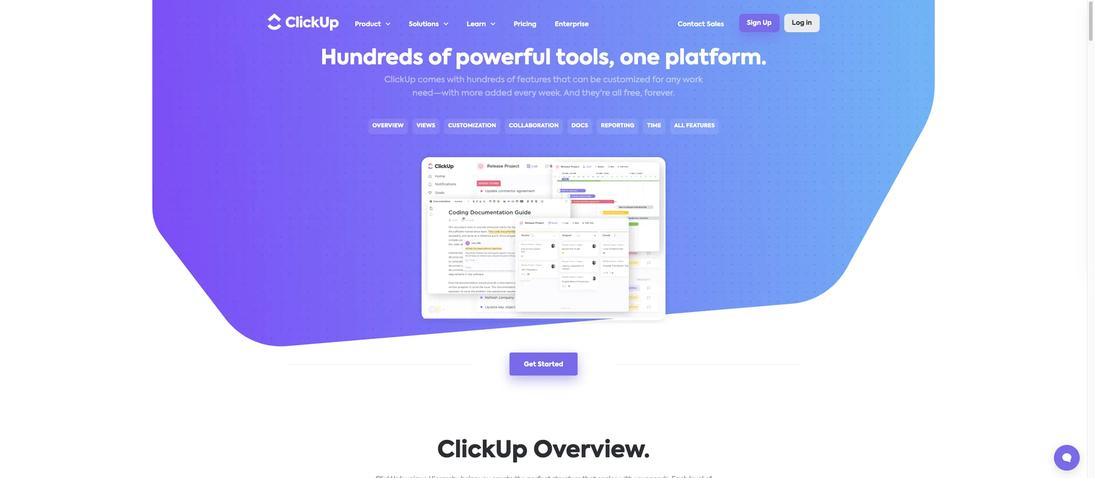 Task type: vqa. For each thing, say whether or not it's contained in the screenshot.
MARKETING within "Track and analyze progress towards your marketing goals in detail and at a glance. With ClickUp, everyone stays up to date with visual Dashboards that contextualize tasks connected to your roadmap and go-to-market plans."
no



Task type: locate. For each thing, give the bounding box(es) containing it.
sign
[[747, 20, 761, 26]]

customized
[[603, 76, 650, 84]]

clickup for clickup comes with hundreds of features that can be customized for any work need—with more added every week. and they're all free, forever.
[[384, 76, 416, 84]]

time link
[[643, 119, 666, 134]]

hundreds
[[467, 76, 505, 84]]

need—with
[[413, 89, 459, 98]]

1 vertical spatial features
[[686, 123, 715, 129]]

1 horizontal spatial clickup
[[437, 440, 528, 463]]

free,
[[624, 89, 642, 98]]

tools,
[[556, 48, 615, 69]]

customization link
[[444, 119, 500, 134]]

views link
[[412, 119, 440, 134]]

of
[[429, 48, 451, 69], [507, 76, 515, 84]]

0 vertical spatial features
[[517, 76, 551, 84]]

features right all
[[686, 123, 715, 129]]

log
[[792, 20, 805, 26]]

and
[[564, 89, 580, 98]]

0 horizontal spatial features
[[517, 76, 551, 84]]

clickup inside clickup comes with hundreds of features that can be customized for any work need—with more added every week. and they're all free, forever.
[[384, 76, 416, 84]]

1 vertical spatial of
[[507, 76, 515, 84]]

pricing
[[514, 21, 537, 28]]

can
[[573, 76, 588, 84]]

all features link
[[670, 119, 719, 134]]

overview.
[[533, 440, 650, 463]]

forever.
[[644, 89, 675, 98]]

of up added
[[507, 76, 515, 84]]

features inside clickup comes with hundreds of features that can be customized for any work need—with more added every week. and they're all free, forever.
[[517, 76, 551, 84]]

1 horizontal spatial of
[[507, 76, 515, 84]]

up
[[763, 20, 772, 26]]

more
[[461, 89, 483, 98]]

clickup for clickup         overview.
[[437, 440, 528, 463]]

enterprise link
[[555, 0, 589, 46]]

0 vertical spatial of
[[429, 48, 451, 69]]

solutions button
[[409, 0, 448, 46]]

all features
[[674, 123, 715, 129]]

started
[[538, 362, 563, 368]]

overview
[[372, 123, 404, 129]]

learn
[[467, 21, 486, 28]]

features
[[517, 76, 551, 84], [686, 123, 715, 129]]

that
[[553, 76, 571, 84]]

list
[[355, 0, 678, 46]]

contact sales
[[678, 21, 724, 28]]

1 horizontal spatial features
[[686, 123, 715, 129]]

product button
[[355, 0, 391, 46]]

0 horizontal spatial clickup
[[384, 76, 416, 84]]

get
[[524, 362, 536, 368]]

they're
[[582, 89, 610, 98]]

1 vertical spatial clickup
[[437, 440, 528, 463]]

be
[[591, 76, 601, 84]]

all
[[674, 123, 685, 129]]

contact
[[678, 21, 705, 28]]

with
[[447, 76, 465, 84]]

reporting
[[601, 123, 635, 129]]

clickup
[[384, 76, 416, 84], [437, 440, 528, 463]]

docs link
[[568, 119, 592, 134]]

0 vertical spatial clickup
[[384, 76, 416, 84]]

features up every at the top left of the page
[[517, 76, 551, 84]]

any
[[666, 76, 681, 84]]

of up "comes"
[[429, 48, 451, 69]]

log in link
[[784, 14, 820, 32]]

work
[[683, 76, 703, 84]]

enterprise
[[555, 21, 589, 28]]



Task type: describe. For each thing, give the bounding box(es) containing it.
main navigation element
[[355, 0, 820, 46]]

product
[[355, 21, 381, 28]]

customization
[[448, 123, 496, 129]]

get started link
[[510, 353, 578, 376]]

views
[[417, 123, 435, 129]]

sign up
[[747, 20, 772, 26]]

sign up button
[[739, 14, 780, 32]]

docs
[[572, 123, 588, 129]]

pricing link
[[514, 0, 537, 46]]

sales
[[707, 21, 724, 28]]

comes
[[418, 76, 445, 84]]

0 horizontal spatial of
[[429, 48, 451, 69]]

contact sales link
[[678, 0, 724, 46]]

hundreds
[[321, 48, 423, 69]]

learn button
[[467, 0, 495, 46]]

clickup comes with hundreds of features that can be customized for any work need—with more added every week. and they're all free, forever.
[[384, 76, 703, 98]]

features inside all features link
[[686, 123, 715, 129]]

powerful
[[456, 48, 551, 69]]

solutions
[[409, 21, 439, 28]]

time
[[647, 123, 661, 129]]

of inside clickup comes with hundreds of features that can be customized for any work need—with more added every week. and they're all free, forever.
[[507, 76, 515, 84]]

added
[[485, 89, 512, 98]]

in
[[806, 20, 812, 26]]

collaboration link
[[505, 119, 563, 134]]

every
[[514, 89, 537, 98]]

all
[[612, 89, 622, 98]]

list containing product
[[355, 0, 678, 46]]

overview link
[[368, 119, 408, 134]]

collaboration
[[509, 123, 559, 129]]

get started
[[524, 362, 563, 368]]

log in
[[792, 20, 812, 26]]

one
[[620, 48, 660, 69]]

reporting link
[[597, 119, 639, 134]]

for
[[652, 76, 664, 84]]

week.
[[539, 89, 562, 98]]

clickup         overview.
[[437, 440, 650, 463]]

hundreds of powerful tools, one platform.
[[321, 48, 767, 69]]

platform.
[[665, 48, 767, 69]]



